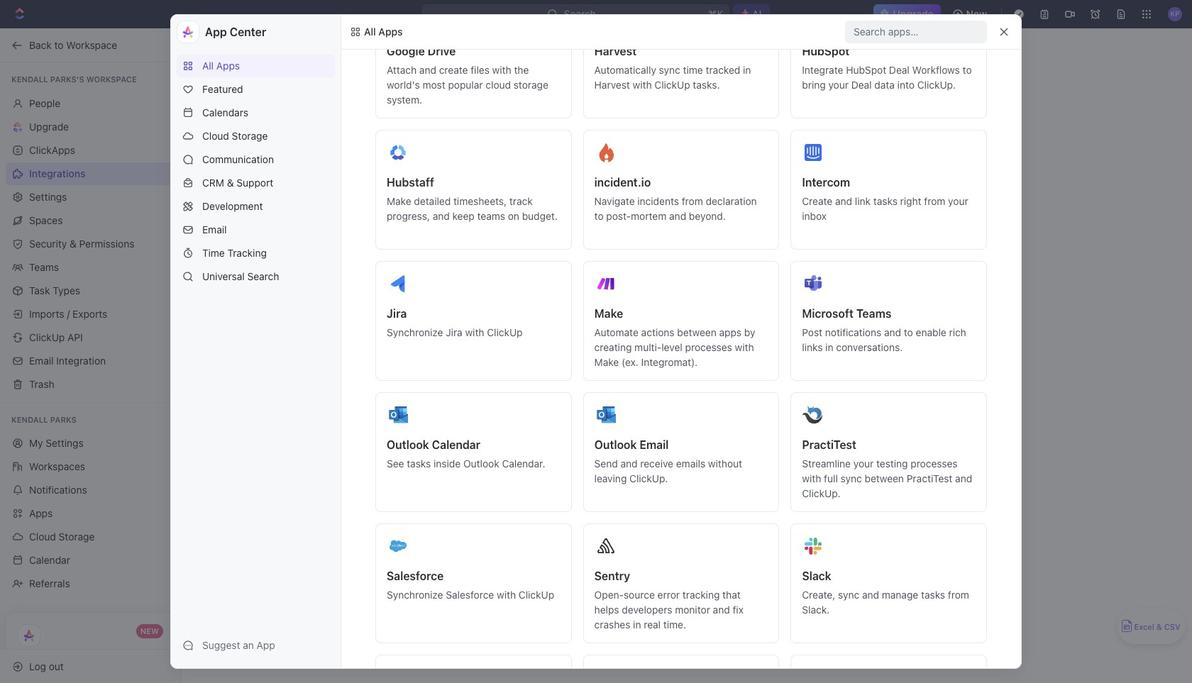 Task type: locate. For each thing, give the bounding box(es) containing it.
your down "integrate" on the top right of the page
[[829, 79, 849, 91]]

1 horizontal spatial new
[[967, 8, 987, 20]]

from inside intercom create and link tasks right from your inbox
[[924, 195, 946, 207]]

hubspot up "integrate" on the top right of the page
[[802, 45, 850, 57]]

& right security
[[70, 237, 77, 250]]

center up without
[[696, 435, 728, 447]]

post
[[802, 327, 823, 339]]

to right 'go'
[[662, 435, 672, 447]]

google drive attach and create files with the world's most popular cloud storage system.
[[387, 45, 549, 106]]

clickup.
[[918, 79, 956, 91], [630, 473, 668, 485], [802, 488, 841, 500]]

1 vertical spatial sync
[[841, 473, 862, 485]]

upgrade link up clickapps link
[[6, 115, 175, 138]]

0 horizontal spatial apps
[[619, 376, 641, 388]]

1 vertical spatial between
[[865, 473, 904, 485]]

to left enable
[[904, 327, 913, 339]]

outlook inside outlook email send and receive emails without leaving clickup.
[[595, 439, 637, 451]]

1 horizontal spatial between
[[865, 473, 904, 485]]

app up featured
[[205, 26, 227, 38]]

referrals
[[29, 578, 70, 590]]

0 vertical spatial jira
[[387, 307, 407, 320]]

0 vertical spatial all apps
[[364, 26, 403, 38]]

and inside hubstaff make detailed timesheets, track progress, and keep teams on budget.
[[433, 210, 450, 222]]

calendar up inside
[[432, 439, 481, 451]]

learn
[[623, 390, 646, 402]]

new
[[749, 376, 768, 388], [678, 390, 697, 402]]

0 horizontal spatial all
[[202, 60, 214, 72]]

and inside "practitest streamline your testing processes with full sync between practitest and clickup."
[[956, 473, 973, 485]]

task
[[29, 284, 50, 296]]

1 horizontal spatial deal
[[889, 64, 910, 76]]

email for email integration
[[29, 355, 54, 367]]

settings inside 'link'
[[29, 191, 67, 203]]

0 horizontal spatial cloud
[[29, 531, 56, 543]]

settings up spaces
[[29, 191, 67, 203]]

tracking
[[683, 589, 720, 601]]

outlook up send
[[595, 439, 637, 451]]

1 vertical spatial synchronize
[[387, 589, 443, 601]]

to right workflows
[[963, 64, 972, 76]]

apps up the "google"
[[379, 26, 403, 38]]

integration
[[56, 355, 106, 367]]

1 horizontal spatial salesforce
[[446, 589, 494, 601]]

scrollable content region
[[341, 0, 1021, 684]]

discover
[[553, 390, 593, 402]]

tasks
[[874, 195, 898, 207], [407, 458, 431, 470], [921, 589, 946, 601]]

apps
[[719, 327, 742, 339], [619, 376, 641, 388]]

& left csv
[[1157, 623, 1163, 632]]

time tracking link
[[177, 242, 335, 265]]

cloud storage link down 'apps' link
[[6, 526, 175, 549]]

outlook email send and receive emails without leaving clickup.
[[595, 439, 743, 485]]

new inside button
[[967, 8, 987, 20]]

make inside hubstaff make detailed timesheets, track progress, and keep teams on budget.
[[387, 195, 411, 207]]

2 vertical spatial &
[[1157, 623, 1163, 632]]

upgrade
[[893, 8, 934, 20], [29, 120, 69, 132]]

1 vertical spatial all apps
[[202, 60, 240, 72]]

notifications
[[825, 327, 882, 339]]

communication link
[[177, 148, 335, 171]]

outlook calendar see tasks inside outlook calendar.
[[387, 439, 546, 470]]

apps left by
[[719, 327, 742, 339]]

clickup. down full
[[802, 488, 841, 500]]

(ex.
[[622, 356, 639, 368]]

processes right level on the right of page
[[685, 341, 732, 354]]

dialog
[[170, 0, 1022, 684]]

1 horizontal spatial processes
[[911, 458, 958, 470]]

1 vertical spatial integrations
[[571, 346, 643, 361]]

harvest automatically sync time tracked in harvest with clickup tasks.
[[595, 45, 751, 91]]

about
[[649, 390, 675, 402]]

deal up into
[[889, 64, 910, 76]]

app right an
[[257, 640, 275, 652]]

moved
[[677, 346, 717, 361]]

search
[[247, 270, 279, 283]]

make automate actions between apps by creating multi-level processes with make (ex. integromat).
[[595, 307, 756, 368]]

streamline
[[802, 458, 851, 470]]

clickup. inside "practitest streamline your testing processes with full sync between practitest and clickup."
[[802, 488, 841, 500]]

intercom create and link tasks right from your inbox
[[802, 176, 969, 222]]

2 vertical spatial center
[[696, 435, 728, 447]]

clickapps link
[[6, 139, 175, 161]]

1 vertical spatial apps
[[619, 376, 641, 388]]

to left post-
[[595, 210, 604, 222]]

calendar link
[[6, 549, 175, 572]]

see
[[387, 458, 404, 470]]

email up time
[[202, 224, 227, 236]]

1 horizontal spatial storage
[[232, 130, 268, 142]]

all right dxxtk "image"
[[364, 26, 376, 38]]

practitest up 'streamline'
[[802, 439, 857, 451]]

upgrade link up the hubspot integrate hubspot deal workflows to bring your deal data into clickup.
[[873, 4, 941, 24]]

0 vertical spatial apps
[[719, 327, 742, 339]]

suggest an app
[[202, 640, 275, 652]]

from for intercom
[[924, 195, 946, 207]]

microsoft teams post notifications and to enable rich links in conversations.
[[802, 307, 967, 354]]

0 horizontal spatial cloud storage
[[29, 531, 95, 543]]

my
[[29, 437, 43, 449]]

0 vertical spatial cloud storage
[[202, 130, 268, 142]]

leaving
[[595, 473, 627, 485]]

cloud storage up communication
[[202, 130, 268, 142]]

apps inside find all of your apps and integrations in our new app center! discover apps, learn about new features, and manage your connections in one place.
[[619, 376, 641, 388]]

in right tracked
[[743, 64, 751, 76]]

your right right
[[948, 195, 969, 207]]

0 horizontal spatial &
[[70, 237, 77, 250]]

developers
[[622, 604, 673, 616]]

1 horizontal spatial new
[[749, 376, 768, 388]]

0 horizontal spatial cloud storage link
[[6, 526, 175, 549]]

1 horizontal spatial cloud storage link
[[177, 125, 335, 148]]

testing
[[877, 458, 908, 470]]

cloud down the "calendars"
[[202, 130, 229, 142]]

calendar inside outlook calendar see tasks inside outlook calendar.
[[432, 439, 481, 451]]

and inside microsoft teams post notifications and to enable rich links in conversations.
[[885, 327, 902, 339]]

back to workspace
[[29, 39, 117, 51]]

2 horizontal spatial tasks
[[921, 589, 946, 601]]

1 horizontal spatial clickup.
[[802, 488, 841, 500]]

universal
[[202, 270, 245, 283]]

1 vertical spatial make
[[595, 307, 623, 320]]

2 horizontal spatial &
[[1157, 623, 1163, 632]]

0 vertical spatial &
[[227, 177, 234, 189]]

1 vertical spatial email
[[29, 355, 54, 367]]

new button
[[947, 3, 996, 26]]

1 horizontal spatial upgrade link
[[873, 4, 941, 24]]

synchronize inside the jira synchronize jira with clickup
[[387, 327, 443, 339]]

practitest down testing
[[907, 473, 953, 485]]

0 vertical spatial between
[[677, 327, 717, 339]]

sync right full
[[841, 473, 862, 485]]

email up receive
[[640, 439, 669, 451]]

sync inside "practitest streamline your testing processes with full sync between practitest and clickup."
[[841, 473, 862, 485]]

1 horizontal spatial cloud storage
[[202, 130, 268, 142]]

with inside google drive attach and create files with the world's most popular cloud storage system.
[[492, 64, 512, 76]]

integrations for integrations
[[29, 167, 85, 179]]

your inside "practitest streamline your testing processes with full sync between practitest and clickup."
[[854, 458, 874, 470]]

1 horizontal spatial &
[[227, 177, 234, 189]]

cloud storage link up communication link
[[177, 125, 335, 148]]

clickup api link
[[6, 326, 175, 349]]

1 horizontal spatial integrations
[[571, 346, 643, 361]]

storage down calendars link
[[232, 130, 268, 142]]

apps for the left all apps link
[[216, 60, 240, 72]]

imports
[[29, 308, 64, 320]]

sync inside slack create, sync and manage tasks from slack.
[[838, 589, 860, 601]]

clickup. inside outlook email send and receive emails without leaving clickup.
[[630, 473, 668, 485]]

1 synchronize from the top
[[387, 327, 443, 339]]

0 horizontal spatial outlook
[[387, 439, 429, 451]]

practitest
[[802, 439, 857, 451], [907, 473, 953, 485]]

with inside "practitest streamline your testing processes with full sync between practitest and clickup."
[[802, 473, 822, 485]]

from
[[682, 195, 703, 207], [924, 195, 946, 207], [948, 589, 970, 601]]

& for permissions
[[70, 237, 77, 250]]

create
[[802, 195, 833, 207]]

apps up learn
[[619, 376, 641, 388]]

1 vertical spatial clickup.
[[630, 473, 668, 485]]

0 vertical spatial cloud
[[202, 130, 229, 142]]

0 vertical spatial make
[[387, 195, 411, 207]]

sync inside harvest automatically sync time tracked in harvest with clickup tasks.
[[659, 64, 681, 76]]

conversations.
[[836, 341, 903, 354]]

manage inside find all of your apps and integrations in our new app center! discover apps, learn about new features, and manage your connections in one place.
[[762, 390, 799, 402]]

synchronize inside salesforce synchronize salesforce with clickup
[[387, 589, 443, 601]]

jira
[[387, 307, 407, 320], [446, 327, 463, 339]]

from inside slack create, sync and manage tasks from slack.
[[948, 589, 970, 601]]

harvest down automatically at the top of page
[[595, 79, 630, 91]]

processes right testing
[[911, 458, 958, 470]]

sync right create,
[[838, 589, 860, 601]]

trash
[[29, 378, 54, 390]]

to right moved
[[720, 346, 733, 361]]

0 horizontal spatial from
[[682, 195, 703, 207]]

all apps up featured
[[202, 60, 240, 72]]

integrations inside "link"
[[29, 167, 85, 179]]

sync for harvest
[[659, 64, 681, 76]]

crashes
[[595, 619, 631, 631]]

dialog containing app center
[[170, 0, 1022, 684]]

1 vertical spatial teams
[[857, 307, 892, 320]]

clickup. down receive
[[630, 473, 668, 485]]

excel & csv
[[1135, 623, 1181, 632]]

email integration
[[29, 355, 106, 367]]

synchronize for jira
[[387, 327, 443, 339]]

teams down security
[[29, 261, 59, 273]]

sync left time
[[659, 64, 681, 76]]

drive
[[428, 45, 456, 57]]

all apps link up "featured" link
[[177, 55, 335, 77]]

cloud storage inside "dialog"
[[202, 130, 268, 142]]

integromat).
[[641, 356, 698, 368]]

upgrade up clickapps on the top
[[29, 120, 69, 132]]

between inside "practitest streamline your testing processes with full sync between practitest and clickup."
[[865, 473, 904, 485]]

teams up notifications on the right of the page
[[857, 307, 892, 320]]

make up automate
[[595, 307, 623, 320]]

center down post
[[763, 346, 803, 361]]

inside
[[434, 458, 461, 470]]

0 vertical spatial calendar
[[432, 439, 481, 451]]

right
[[901, 195, 922, 207]]

1 horizontal spatial from
[[924, 195, 946, 207]]

make down creating
[[595, 356, 619, 368]]

spaces link
[[6, 209, 175, 232]]

in right links
[[826, 341, 834, 354]]

and inside slack create, sync and manage tasks from slack.
[[862, 589, 880, 601]]

to right 'back'
[[54, 39, 64, 51]]

integrations for integrations have moved to app center
[[571, 346, 643, 361]]

1 horizontal spatial apps
[[216, 60, 240, 72]]

0 vertical spatial upgrade link
[[873, 4, 941, 24]]

new right our
[[749, 376, 768, 388]]

1 vertical spatial new
[[140, 627, 159, 636]]

2 harvest from the top
[[595, 79, 630, 91]]

go to app center
[[647, 435, 728, 447]]

new
[[967, 8, 987, 20], [140, 627, 159, 636]]

between down testing
[[865, 473, 904, 485]]

and inside outlook email send and receive emails without leaving clickup.
[[621, 458, 638, 470]]

all apps link up the "google"
[[347, 23, 406, 40]]

features,
[[699, 390, 740, 402]]

2 horizontal spatial outlook
[[595, 439, 637, 451]]

csv
[[1165, 623, 1181, 632]]

make up progress,
[[387, 195, 411, 207]]

0 horizontal spatial tasks
[[407, 458, 431, 470]]

security & permissions link
[[6, 232, 175, 255]]

0 horizontal spatial processes
[[685, 341, 732, 354]]

storage for bottom cloud storage link
[[59, 531, 95, 543]]

clickup inside salesforce synchronize salesforce with clickup
[[519, 589, 554, 601]]

between up moved
[[677, 327, 717, 339]]

2 horizontal spatial apps
[[379, 26, 403, 38]]

apps link
[[6, 503, 175, 525]]

0 vertical spatial sync
[[659, 64, 681, 76]]

log out
[[29, 661, 64, 673]]

outlook right inside
[[464, 458, 500, 470]]

calendar up referrals
[[29, 554, 70, 566]]

email for email
[[202, 224, 227, 236]]

universal search link
[[177, 265, 335, 288]]

/
[[67, 308, 70, 320]]

hubspot up data
[[846, 64, 887, 76]]

apps up featured
[[216, 60, 240, 72]]

0 vertical spatial manage
[[762, 390, 799, 402]]

your
[[829, 79, 849, 91], [948, 195, 969, 207], [596, 376, 616, 388], [801, 390, 822, 402], [854, 458, 874, 470]]

clickup. inside the hubspot integrate hubspot deal workflows to bring your deal data into clickup.
[[918, 79, 956, 91]]

deal left data
[[852, 79, 872, 91]]

1 vertical spatial deal
[[852, 79, 872, 91]]

0 vertical spatial synchronize
[[387, 327, 443, 339]]

tasks inside outlook calendar see tasks inside outlook calendar.
[[407, 458, 431, 470]]

harvest up automatically at the top of page
[[595, 45, 637, 57]]

0 vertical spatial upgrade
[[893, 8, 934, 20]]

my settings link
[[6, 432, 175, 455]]

2 synchronize from the top
[[387, 589, 443, 601]]

0 horizontal spatial teams
[[29, 261, 59, 273]]

1 vertical spatial center
[[763, 346, 803, 361]]

from inside incident.io navigate incidents from declaration to post-mortem and beyond.
[[682, 195, 703, 207]]

apps down notifications
[[29, 508, 53, 520]]

all apps right dxxtk "image"
[[364, 26, 403, 38]]

actions
[[641, 327, 675, 339]]

0 vertical spatial settings
[[29, 191, 67, 203]]

trash link
[[6, 373, 175, 396]]

1 vertical spatial manage
[[882, 589, 919, 601]]

clickup inside the jira synchronize jira with clickup
[[487, 327, 523, 339]]

2 vertical spatial email
[[640, 439, 669, 451]]

1 vertical spatial upgrade
[[29, 120, 69, 132]]

api
[[67, 331, 83, 343]]

0 vertical spatial email
[[202, 224, 227, 236]]

storage down 'apps' link
[[59, 531, 95, 543]]

time.
[[664, 619, 686, 631]]

0 vertical spatial processes
[[685, 341, 732, 354]]

to inside "button"
[[54, 39, 64, 51]]

apps inside make automate actions between apps by creating multi-level processes with make (ex. integromat).
[[719, 327, 742, 339]]

integrations down automate
[[571, 346, 643, 361]]

bring
[[802, 79, 826, 91]]

integrations down clickapps on the top
[[29, 167, 85, 179]]

0 vertical spatial new
[[967, 8, 987, 20]]

settings up workspaces
[[46, 437, 84, 449]]

security & permissions
[[29, 237, 135, 250]]

& for csv
[[1157, 623, 1163, 632]]

0 horizontal spatial manage
[[762, 390, 799, 402]]

app up emails
[[674, 435, 693, 447]]

& right the crm
[[227, 177, 234, 189]]

0 horizontal spatial upgrade
[[29, 120, 69, 132]]

integrations link
[[6, 162, 175, 185]]

1 vertical spatial salesforce
[[446, 589, 494, 601]]

outlook for outlook calendar
[[387, 439, 429, 451]]

0 vertical spatial tasks
[[874, 195, 898, 207]]

0 vertical spatial storage
[[232, 130, 268, 142]]

have
[[646, 346, 674, 361]]

in left real
[[633, 619, 641, 631]]

task types
[[29, 284, 80, 296]]

in left one
[[688, 405, 696, 417]]

1 vertical spatial all apps link
[[177, 55, 335, 77]]

clickup inside harvest automatically sync time tracked in harvest with clickup tasks.
[[655, 79, 690, 91]]

email link
[[177, 219, 335, 241]]

1 vertical spatial harvest
[[595, 79, 630, 91]]

automatically
[[595, 64, 657, 76]]

all up featured
[[202, 60, 214, 72]]

sentry open-source error tracking that helps developers monitor and fix crashes in real time.
[[595, 570, 744, 631]]

1 vertical spatial calendar
[[29, 554, 70, 566]]

new down integrations
[[678, 390, 697, 402]]

to
[[54, 39, 64, 51], [963, 64, 972, 76], [595, 210, 604, 222], [904, 327, 913, 339], [720, 346, 733, 361], [662, 435, 672, 447]]

upgrade up search apps… field
[[893, 8, 934, 20]]

practitest streamline your testing processes with full sync between practitest and clickup.
[[802, 439, 973, 500]]

email up trash
[[29, 355, 54, 367]]

1 horizontal spatial email
[[202, 224, 227, 236]]

1 horizontal spatial all
[[364, 26, 376, 38]]

center up "featured" link
[[230, 26, 266, 38]]

your left testing
[[854, 458, 874, 470]]

universal search
[[202, 270, 279, 283]]

outlook up "see"
[[387, 439, 429, 451]]

1 horizontal spatial calendar
[[432, 439, 481, 451]]

0 vertical spatial integrations
[[29, 167, 85, 179]]

0 vertical spatial deal
[[889, 64, 910, 76]]

cloud storage link
[[177, 125, 335, 148], [6, 526, 175, 549]]

2 vertical spatial apps
[[29, 508, 53, 520]]

cloud up referrals
[[29, 531, 56, 543]]

0 horizontal spatial email
[[29, 355, 54, 367]]

0 vertical spatial apps
[[379, 26, 403, 38]]

2 vertical spatial tasks
[[921, 589, 946, 601]]

with inside salesforce synchronize salesforce with clickup
[[497, 589, 516, 601]]

app inside find all of your apps and integrations in our new app center! discover apps, learn about new features, and manage your connections in one place.
[[771, 376, 789, 388]]

clickup. down workflows
[[918, 79, 956, 91]]

app left center!
[[771, 376, 789, 388]]

teams
[[29, 261, 59, 273], [857, 307, 892, 320]]

0 vertical spatial clickup.
[[918, 79, 956, 91]]

cloud storage down 'apps' link
[[29, 531, 95, 543]]



Task type: vqa. For each thing, say whether or not it's contained in the screenshot.


Task type: describe. For each thing, give the bounding box(es) containing it.
email integration link
[[6, 350, 175, 372]]

to inside the hubspot integrate hubspot deal workflows to bring your deal data into clickup.
[[963, 64, 972, 76]]

with inside make automate actions between apps by creating multi-level processes with make (ex. integromat).
[[735, 341, 754, 354]]

all
[[571, 376, 581, 388]]

0 vertical spatial salesforce
[[387, 570, 444, 583]]

apps for find
[[619, 376, 641, 388]]

sync for slack
[[838, 589, 860, 601]]

tracking
[[228, 247, 267, 259]]

manage inside slack create, sync and manage tasks from slack.
[[882, 589, 919, 601]]

cloud for cloud storage link to the top
[[202, 130, 229, 142]]

cloud for bottom cloud storage link
[[29, 531, 56, 543]]

0 vertical spatial teams
[[29, 261, 59, 273]]

1 horizontal spatial all apps
[[364, 26, 403, 38]]

that
[[723, 589, 741, 601]]

1 horizontal spatial upgrade
[[893, 8, 934, 20]]

enable
[[916, 327, 947, 339]]

in inside microsoft teams post notifications and to enable rich links in conversations.
[[826, 341, 834, 354]]

0 vertical spatial cloud storage link
[[177, 125, 335, 148]]

clickup api
[[29, 331, 83, 343]]

synchronize for salesforce
[[387, 589, 443, 601]]

track
[[510, 195, 533, 207]]

people
[[29, 97, 60, 109]]

with inside harvest automatically sync time tracked in harvest with clickup tasks.
[[633, 79, 652, 91]]

to inside incident.io navigate incidents from declaration to post-mortem and beyond.
[[595, 210, 604, 222]]

communication
[[202, 153, 274, 165]]

notifications link
[[6, 479, 175, 502]]

0 vertical spatial hubspot
[[802, 45, 850, 57]]

in left our
[[721, 376, 729, 388]]

log out button
[[6, 656, 169, 678]]

clickup. for hubspot
[[918, 79, 956, 91]]

fix
[[733, 604, 744, 616]]

1 vertical spatial all
[[202, 60, 214, 72]]

back
[[29, 39, 52, 51]]

2 horizontal spatial center
[[763, 346, 803, 361]]

slack.
[[802, 604, 830, 616]]

your inside the hubspot integrate hubspot deal workflows to bring your deal data into clickup.
[[829, 79, 849, 91]]

task types link
[[6, 279, 175, 302]]

support
[[237, 177, 274, 189]]

and inside intercom create and link tasks right from your inbox
[[836, 195, 853, 207]]

processes inside "practitest streamline your testing processes with full sync between practitest and clickup."
[[911, 458, 958, 470]]

emails
[[676, 458, 706, 470]]

email inside outlook email send and receive emails without leaving clickup.
[[640, 439, 669, 451]]

receive
[[641, 458, 674, 470]]

0 horizontal spatial all apps link
[[177, 55, 335, 77]]

tasks inside intercom create and link tasks right from your inbox
[[874, 195, 898, 207]]

2 vertical spatial make
[[595, 356, 619, 368]]

1 harvest from the top
[[595, 45, 637, 57]]

1 vertical spatial settings
[[46, 437, 84, 449]]

app down by
[[736, 346, 760, 361]]

teams
[[477, 210, 505, 222]]

system.
[[387, 94, 422, 106]]

1 vertical spatial new
[[678, 390, 697, 402]]

integrate
[[802, 64, 844, 76]]

find all of your apps and integrations in our new app center! discover apps, learn about new features, and manage your connections in one place.
[[549, 376, 826, 417]]

salesforce synchronize salesforce with clickup
[[387, 570, 554, 601]]

clickup. for practitest
[[802, 488, 841, 500]]

imports / exports
[[29, 308, 107, 320]]

creating
[[595, 341, 632, 354]]

attach
[[387, 64, 417, 76]]

mortem
[[631, 210, 667, 222]]

app inside "suggest an app" "button"
[[257, 640, 275, 652]]

tracked
[[706, 64, 741, 76]]

Search apps… field
[[854, 23, 982, 40]]

time tracking
[[202, 247, 267, 259]]

0 horizontal spatial new
[[140, 627, 159, 636]]

in inside harvest automatically sync time tracked in harvest with clickup tasks.
[[743, 64, 751, 76]]

from for slack
[[948, 589, 970, 601]]

incident.io
[[595, 176, 651, 189]]

people link
[[6, 92, 175, 115]]

0 vertical spatial center
[[230, 26, 266, 38]]

0 horizontal spatial deal
[[852, 79, 872, 91]]

log
[[29, 661, 46, 673]]

0 vertical spatial all
[[364, 26, 376, 38]]

the
[[514, 64, 529, 76]]

⌘k
[[709, 8, 724, 20]]

integrations
[[663, 376, 718, 388]]

calendar.
[[502, 458, 546, 470]]

0 vertical spatial new
[[749, 376, 768, 388]]

0 vertical spatial practitest
[[802, 439, 857, 451]]

1 horizontal spatial practitest
[[907, 473, 953, 485]]

teams inside microsoft teams post notifications and to enable rich links in conversations.
[[857, 307, 892, 320]]

center inside button
[[696, 435, 728, 447]]

and inside the sentry open-source error tracking that helps developers monitor and fix crashes in real time.
[[713, 604, 730, 616]]

excel & csv link
[[1118, 609, 1185, 645]]

timesheets,
[[454, 195, 507, 207]]

world's
[[387, 79, 420, 91]]

an
[[243, 640, 254, 652]]

to inside microsoft teams post notifications and to enable rich links in conversations.
[[904, 327, 913, 339]]

dxxtk image
[[350, 26, 361, 38]]

teams link
[[6, 256, 175, 279]]

out
[[49, 661, 64, 673]]

and inside incident.io navigate incidents from declaration to post-mortem and beyond.
[[669, 210, 687, 222]]

1 vertical spatial cloud storage link
[[6, 526, 175, 549]]

your down center!
[[801, 390, 822, 402]]

your inside intercom create and link tasks right from your inbox
[[948, 195, 969, 207]]

processes inside make automate actions between apps by creating multi-level processes with make (ex. integromat).
[[685, 341, 732, 354]]

0 horizontal spatial upgrade link
[[6, 115, 175, 138]]

suggest
[[202, 640, 240, 652]]

tasks inside slack create, sync and manage tasks from slack.
[[921, 589, 946, 601]]

data
[[875, 79, 895, 91]]

1 horizontal spatial jira
[[446, 327, 463, 339]]

cloud storage for bottom cloud storage link
[[29, 531, 95, 543]]

connections
[[629, 405, 685, 417]]

outlook for outlook email
[[595, 439, 637, 451]]

slack
[[802, 570, 832, 583]]

and inside google drive attach and create files with the world's most popular cloud storage system.
[[419, 64, 437, 76]]

apps for the rightmost all apps link
[[379, 26, 403, 38]]

& for support
[[227, 177, 234, 189]]

apps for make
[[719, 327, 742, 339]]

your up apps,
[[596, 376, 616, 388]]

featured link
[[177, 78, 335, 101]]

1 horizontal spatial all apps link
[[347, 23, 406, 40]]

back to workspace button
[[6, 34, 168, 56]]

hubstaff make detailed timesheets, track progress, and keep teams on budget.
[[387, 176, 558, 222]]

search...
[[565, 8, 605, 20]]

with inside the jira synchronize jira with clickup
[[465, 327, 484, 339]]

between inside make automate actions between apps by creating multi-level processes with make (ex. integromat).
[[677, 327, 717, 339]]

to inside button
[[662, 435, 672, 447]]

clickapps
[[29, 144, 75, 156]]

cloud storage for cloud storage link to the top
[[202, 130, 268, 142]]

incident.io navigate incidents from declaration to post-mortem and beyond.
[[595, 176, 757, 222]]

calendars
[[202, 106, 248, 119]]

1 vertical spatial hubspot
[[846, 64, 887, 76]]

my settings
[[29, 437, 84, 449]]

suggest an app button
[[177, 635, 335, 657]]

error
[[658, 589, 680, 601]]

without
[[708, 458, 743, 470]]

workflows
[[913, 64, 960, 76]]

place.
[[718, 405, 746, 417]]

spaces
[[29, 214, 63, 226]]

into
[[898, 79, 915, 91]]

calendars link
[[177, 102, 335, 124]]

crm & support
[[202, 177, 274, 189]]

in inside the sentry open-source error tracking that helps developers monitor and fix crashes in real time.
[[633, 619, 641, 631]]

one
[[698, 405, 715, 417]]

navigate
[[595, 195, 635, 207]]

development
[[202, 200, 263, 212]]

settings link
[[6, 186, 175, 208]]

declaration
[[706, 195, 757, 207]]

our
[[731, 376, 746, 388]]

exports
[[72, 308, 107, 320]]

excel
[[1135, 623, 1155, 632]]

rich
[[949, 327, 967, 339]]

time
[[202, 247, 225, 259]]

most
[[423, 79, 446, 91]]

storage for cloud storage link to the top
[[232, 130, 268, 142]]

1 horizontal spatial outlook
[[464, 458, 500, 470]]

0 horizontal spatial calendar
[[29, 554, 70, 566]]

app inside go to app center button
[[674, 435, 693, 447]]



